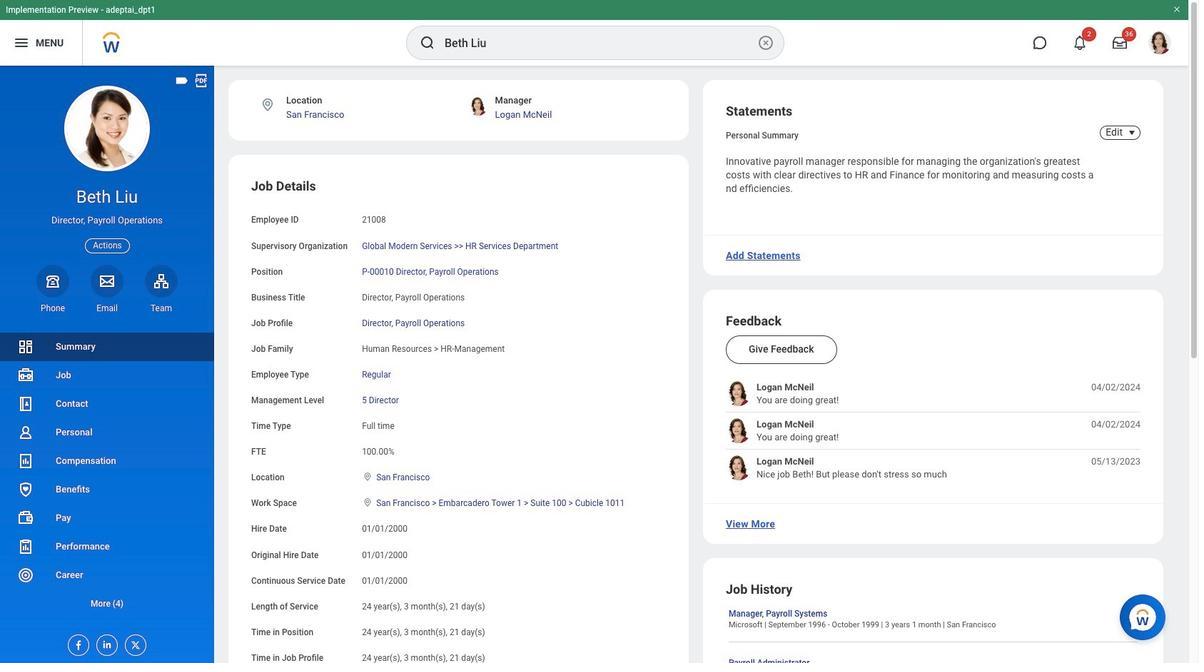 Task type: describe. For each thing, give the bounding box(es) containing it.
search image
[[419, 34, 436, 51]]

performance image
[[17, 538, 34, 555]]

career image
[[17, 567, 34, 584]]

personal summary element
[[726, 128, 799, 141]]

summary image
[[17, 338, 34, 355]]

0 vertical spatial location image
[[260, 97, 275, 113]]

compensation image
[[17, 452, 34, 470]]

close environment banner image
[[1173, 5, 1181, 14]]

justify image
[[13, 34, 30, 51]]

inbox large image
[[1113, 36, 1127, 50]]

contact image
[[17, 395, 34, 413]]

full time element
[[362, 418, 394, 431]]

3 employee's photo (logan mcneil) image from the top
[[726, 456, 751, 481]]

team beth liu element
[[145, 302, 178, 314]]

1 horizontal spatial list
[[726, 381, 1140, 481]]

x circle image
[[757, 34, 774, 51]]

tag image
[[174, 73, 190, 88]]



Task type: vqa. For each thing, say whether or not it's contained in the screenshot.
mail image
yes



Task type: locate. For each thing, give the bounding box(es) containing it.
pay image
[[17, 510, 34, 527]]

view team image
[[153, 272, 170, 290]]

profile logan mcneil image
[[1148, 31, 1171, 57]]

Search Workday  search field
[[445, 27, 754, 59]]

view printable version (pdf) image
[[193, 73, 209, 88]]

caret down image
[[1123, 127, 1140, 138]]

notifications large image
[[1073, 36, 1087, 50]]

job image
[[17, 367, 34, 384]]

1 employee's photo (logan mcneil) image from the top
[[726, 381, 751, 406]]

personal image
[[17, 424, 34, 441]]

0 horizontal spatial list
[[0, 333, 214, 618]]

x image
[[126, 635, 141, 651]]

0 vertical spatial employee's photo (logan mcneil) image
[[726, 381, 751, 406]]

linkedin image
[[97, 635, 113, 650]]

employee's photo (logan mcneil) image
[[726, 381, 751, 406], [726, 418, 751, 443], [726, 456, 751, 481]]

1 vertical spatial location image
[[362, 472, 373, 482]]

mail image
[[98, 272, 116, 290]]

2 vertical spatial employee's photo (logan mcneil) image
[[726, 456, 751, 481]]

phone beth liu element
[[36, 302, 69, 314]]

1 vertical spatial employee's photo (logan mcneil) image
[[726, 418, 751, 443]]

2 employee's photo (logan mcneil) image from the top
[[726, 418, 751, 443]]

facebook image
[[69, 635, 84, 651]]

group
[[251, 178, 666, 663]]

navigation pane region
[[0, 66, 214, 663]]

location image
[[260, 97, 275, 113], [362, 472, 373, 482], [362, 498, 373, 508]]

benefits image
[[17, 481, 34, 498]]

list
[[0, 333, 214, 618], [726, 381, 1140, 481]]

phone image
[[43, 272, 63, 290]]

banner
[[0, 0, 1188, 66]]

email beth liu element
[[91, 302, 123, 314]]

2 vertical spatial location image
[[362, 498, 373, 508]]



